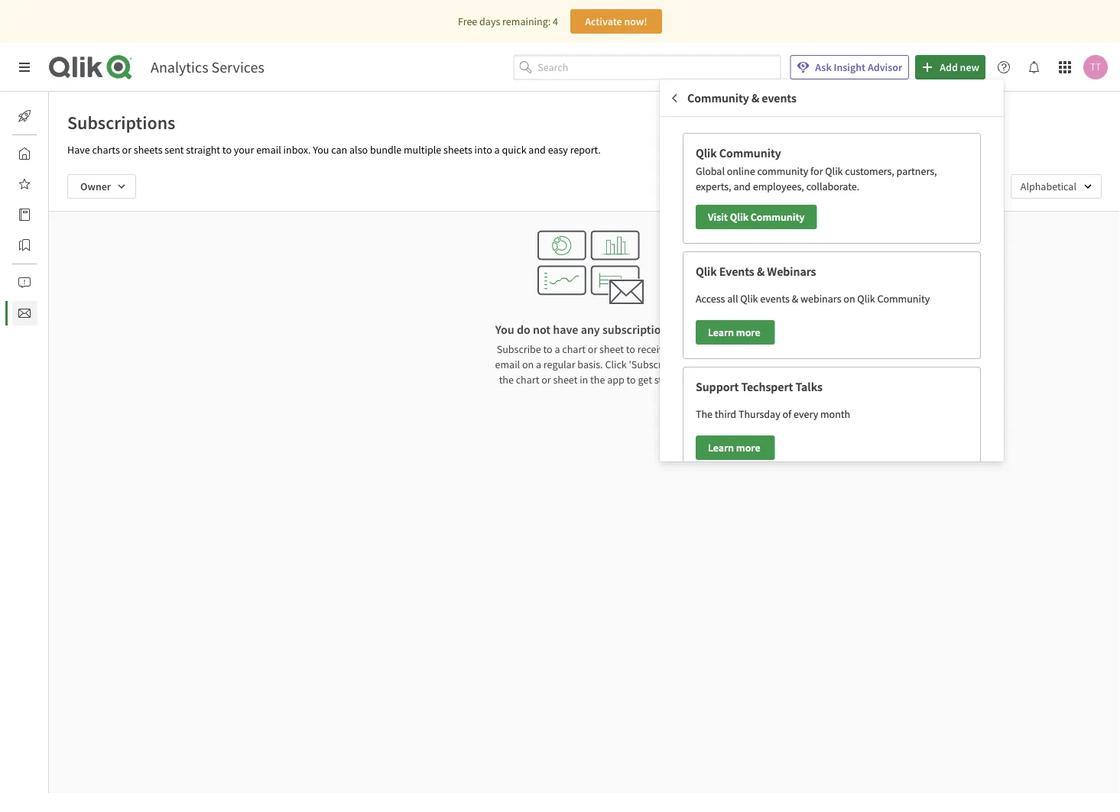 Task type: describe. For each thing, give the bounding box(es) containing it.
more for techspert
[[737, 441, 761, 455]]

learn for qlik
[[708, 326, 734, 340]]

learn for support
[[708, 441, 734, 455]]

add new
[[940, 60, 980, 74]]

multiple
[[404, 143, 442, 157]]

have charts or sheets sent straight to your email inbox. you can also bundle multiple sheets into a quick and easy report.
[[67, 143, 601, 157]]

filters region
[[49, 162, 1121, 211]]

easy
[[548, 143, 568, 157]]

open sidebar menu image
[[18, 61, 31, 73]]

1 sheets from the left
[[134, 143, 163, 157]]

support techspert talks
[[696, 380, 823, 395]]

days
[[480, 15, 501, 28]]

0 vertical spatial events
[[762, 90, 797, 106]]

to up regular
[[544, 343, 553, 356]]

bundle
[[370, 143, 402, 157]]

catalog
[[49, 208, 83, 222]]

alphabetical
[[1021, 180, 1077, 194]]

subscribe
[[497, 343, 541, 356]]

do
[[517, 322, 531, 337]]

0 vertical spatial and
[[529, 143, 546, 157]]

community inside button
[[751, 210, 805, 224]]

for
[[811, 164, 823, 178]]

qlik up access
[[696, 264, 717, 280]]

visit
[[708, 210, 728, 224]]

yet
[[676, 322, 692, 337]]

insight
[[834, 60, 866, 74]]

activate now! link
[[571, 9, 662, 34]]

advisor
[[868, 60, 903, 74]]

it
[[672, 343, 678, 356]]

subscriptions
[[67, 111, 176, 134]]

Search text field
[[538, 55, 781, 80]]

events
[[720, 264, 755, 280]]

sent
[[165, 143, 184, 157]]

community inside the qlik community global online community for qlik customers, partners, experts, and employees, collaborate.
[[720, 146, 781, 161]]

services
[[212, 58, 265, 77]]

community
[[758, 164, 809, 178]]

getting started image
[[18, 110, 31, 122]]

in
[[580, 373, 588, 387]]

1 the from the left
[[499, 373, 514, 387]]

activate now!
[[585, 15, 648, 28]]

all
[[728, 292, 739, 306]]

techspert
[[742, 380, 793, 395]]

visit qlik community button
[[696, 205, 817, 229]]

learn more button for techspert
[[696, 436, 775, 461]]

terry turtle image
[[1084, 55, 1108, 80]]

1 vertical spatial sheet
[[553, 373, 578, 387]]

and inside the qlik community global online community for qlik customers, partners, experts, and employees, collaborate.
[[734, 179, 751, 193]]

basis.
[[578, 358, 603, 372]]

by
[[680, 343, 691, 356]]

0 horizontal spatial email
[[256, 143, 281, 157]]

'subscribe'
[[629, 358, 679, 372]]

home link
[[12, 142, 76, 166]]

also
[[350, 143, 368, 157]]

more for events
[[737, 326, 761, 340]]

add new button
[[916, 55, 986, 80]]

community & events
[[688, 90, 797, 106]]

partners,
[[897, 164, 937, 178]]

you do not have any subscriptions yet subscribe to a chart or sheet to receive it by email on a regular basis. click 'subscribe' on the chart or sheet in the app to get started.
[[495, 322, 693, 387]]

every
[[794, 407, 819, 421]]

have
[[67, 143, 90, 157]]

quick
[[502, 143, 527, 157]]

into
[[475, 143, 492, 157]]

inbox.
[[283, 143, 311, 157]]

2 sheets from the left
[[444, 143, 473, 157]]

to left your at the top of page
[[222, 143, 232, 157]]

2 the from the left
[[591, 373, 605, 387]]

Alphabetical field
[[1011, 174, 1102, 199]]

0 vertical spatial sheet
[[600, 343, 624, 356]]

catalog link
[[12, 203, 83, 227]]

third
[[715, 407, 737, 421]]

qlik up collaborate.
[[826, 164, 843, 178]]

2 horizontal spatial or
[[588, 343, 598, 356]]

report.
[[570, 143, 601, 157]]

2 vertical spatial &
[[792, 292, 799, 306]]

2 vertical spatial or
[[542, 373, 551, 387]]

2 horizontal spatial a
[[555, 343, 560, 356]]

analytics services element
[[151, 58, 265, 77]]

owner button
[[67, 174, 136, 199]]

navigation pane element
[[0, 98, 83, 332]]

you inside you do not have any subscriptions yet subscribe to a chart or sheet to receive it by email on a regular basis. click 'subscribe' on the chart or sheet in the app to get started.
[[496, 322, 515, 337]]

webinars
[[801, 292, 842, 306]]

2 horizontal spatial on
[[844, 292, 856, 306]]

0 horizontal spatial you
[[313, 143, 329, 157]]

your
[[234, 143, 254, 157]]

webinars
[[767, 264, 817, 280]]

ask insight advisor button
[[790, 55, 910, 80]]

learn more button for events
[[696, 321, 775, 345]]

qlik events & webinars
[[696, 264, 817, 280]]

charts
[[92, 143, 120, 157]]

owner
[[80, 180, 111, 194]]

to left 'get'
[[627, 373, 636, 387]]

of
[[783, 407, 792, 421]]

qlik right webinars
[[858, 292, 876, 306]]

started.
[[655, 373, 689, 387]]

add
[[940, 60, 958, 74]]

favorites image
[[18, 178, 31, 190]]



Task type: vqa. For each thing, say whether or not it's contained in the screenshot.
Subscribe
yes



Task type: locate. For each thing, give the bounding box(es) containing it.
and down online
[[734, 179, 751, 193]]

online
[[727, 164, 755, 178]]

the
[[499, 373, 514, 387], [591, 373, 605, 387]]

1 vertical spatial learn
[[708, 441, 734, 455]]

customers,
[[845, 164, 895, 178]]

1 vertical spatial &
[[757, 264, 765, 280]]

you left do on the left
[[496, 322, 515, 337]]

on
[[844, 292, 856, 306], [522, 358, 534, 372], [681, 358, 693, 372]]

learn more button down all
[[696, 321, 775, 345]]

ask
[[816, 60, 832, 74]]

on down subscribe
[[522, 358, 534, 372]]

activate
[[585, 15, 622, 28]]

4
[[553, 15, 558, 28]]

events down webinars
[[761, 292, 790, 306]]

qlik right 'visit'
[[730, 210, 749, 224]]

sheets left the sent
[[134, 143, 163, 157]]

analytics services
[[151, 58, 265, 77]]

ask insight advisor
[[816, 60, 903, 74]]

and left easy
[[529, 143, 546, 157]]

1 learn more from the top
[[708, 326, 763, 340]]

1 vertical spatial and
[[734, 179, 751, 193]]

qlik community global online community for qlik customers, partners, experts, and employees, collaborate.
[[696, 146, 940, 193]]

0 vertical spatial you
[[313, 143, 329, 157]]

receive
[[638, 343, 670, 356]]

1 vertical spatial events
[[761, 292, 790, 306]]

qlik right all
[[741, 292, 758, 306]]

have
[[553, 322, 579, 337]]

catalog image
[[18, 209, 31, 221]]

learn down third on the bottom right of the page
[[708, 441, 734, 455]]

the down subscribe
[[499, 373, 514, 387]]

learn down access
[[708, 326, 734, 340]]

1 horizontal spatial email
[[495, 358, 520, 372]]

0 horizontal spatial on
[[522, 358, 534, 372]]

you left can
[[313, 143, 329, 157]]

home image
[[18, 148, 31, 160]]

0 horizontal spatial and
[[529, 143, 546, 157]]

0 vertical spatial email
[[256, 143, 281, 157]]

sheet up click
[[600, 343, 624, 356]]

2 vertical spatial a
[[536, 358, 542, 372]]

1 vertical spatial you
[[496, 322, 515, 337]]

thursday
[[739, 407, 781, 421]]

a
[[495, 143, 500, 157], [555, 343, 560, 356], [536, 358, 542, 372]]

1 horizontal spatial a
[[536, 358, 542, 372]]

not
[[533, 322, 551, 337]]

home
[[49, 147, 76, 161]]

learn more button
[[696, 321, 775, 345], [696, 436, 775, 461]]

& up online
[[752, 90, 760, 106]]

2 more from the top
[[737, 441, 761, 455]]

sheets left into
[[444, 143, 473, 157]]

access all qlik events & webinars on qlik community
[[696, 292, 930, 306]]

2 learn more from the top
[[708, 441, 763, 455]]

0 vertical spatial or
[[122, 143, 132, 157]]

& left webinars
[[792, 292, 799, 306]]

subscriptions image
[[18, 307, 31, 320]]

to
[[222, 143, 232, 157], [544, 343, 553, 356], [626, 343, 636, 356], [627, 373, 636, 387]]

learn more
[[708, 326, 763, 340], [708, 441, 763, 455]]

and
[[529, 143, 546, 157], [734, 179, 751, 193]]

the third thursday of every month
[[696, 407, 851, 421]]

0 horizontal spatial sheets
[[134, 143, 163, 157]]

employees,
[[753, 179, 805, 193]]

more down the thursday
[[737, 441, 761, 455]]

support
[[696, 380, 739, 395]]

a left regular
[[536, 358, 542, 372]]

group containing community & events
[[660, 80, 1004, 479]]

analytics
[[151, 58, 208, 77]]

0 horizontal spatial or
[[122, 143, 132, 157]]

visit qlik community
[[708, 210, 805, 224]]

app
[[607, 373, 625, 387]]

sheet down regular
[[553, 373, 578, 387]]

1 horizontal spatial and
[[734, 179, 751, 193]]

chart down subscribe
[[516, 373, 540, 387]]

1 vertical spatial learn more button
[[696, 436, 775, 461]]

or
[[122, 143, 132, 157], [588, 343, 598, 356], [542, 373, 551, 387]]

free
[[458, 15, 478, 28]]

or up basis.
[[588, 343, 598, 356]]

learn more down all
[[708, 326, 763, 340]]

1 vertical spatial a
[[555, 343, 560, 356]]

on down by
[[681, 358, 693, 372]]

0 horizontal spatial sheet
[[553, 373, 578, 387]]

0 vertical spatial learn
[[708, 326, 734, 340]]

1 horizontal spatial chart
[[562, 343, 586, 356]]

get
[[638, 373, 652, 387]]

email inside you do not have any subscriptions yet subscribe to a chart or sheet to receive it by email on a regular basis. click 'subscribe' on the chart or sheet in the app to get started.
[[495, 358, 520, 372]]

access
[[696, 292, 726, 306]]

1 horizontal spatial the
[[591, 373, 605, 387]]

new
[[960, 60, 980, 74]]

1 vertical spatial chart
[[516, 373, 540, 387]]

collaborate.
[[807, 179, 860, 193]]

the right in
[[591, 373, 605, 387]]

0 vertical spatial learn more button
[[696, 321, 775, 345]]

0 vertical spatial more
[[737, 326, 761, 340]]

1 horizontal spatial sheet
[[600, 343, 624, 356]]

the
[[696, 407, 713, 421]]

any
[[581, 322, 600, 337]]

1 horizontal spatial sheets
[[444, 143, 473, 157]]

sheet
[[600, 343, 624, 356], [553, 373, 578, 387]]

regular
[[544, 358, 576, 372]]

learn more down third on the bottom right of the page
[[708, 441, 763, 455]]

1 learn more button from the top
[[696, 321, 775, 345]]

searchbar element
[[513, 55, 781, 80]]

1 horizontal spatial you
[[496, 322, 515, 337]]

email
[[256, 143, 281, 157], [495, 358, 520, 372]]

1 learn from the top
[[708, 326, 734, 340]]

&
[[752, 90, 760, 106], [757, 264, 765, 280], [792, 292, 799, 306]]

or down regular
[[542, 373, 551, 387]]

0 vertical spatial learn more
[[708, 326, 763, 340]]

qlik inside button
[[730, 210, 749, 224]]

email right your at the top of page
[[256, 143, 281, 157]]

0 horizontal spatial the
[[499, 373, 514, 387]]

email down subscribe
[[495, 358, 520, 372]]

events up community
[[762, 90, 797, 106]]

qlik
[[696, 146, 717, 161], [826, 164, 843, 178], [730, 210, 749, 224], [696, 264, 717, 280], [741, 292, 758, 306], [858, 292, 876, 306]]

1 vertical spatial learn more
[[708, 441, 763, 455]]

learn more for techspert
[[708, 441, 763, 455]]

learn more for events
[[708, 326, 763, 340]]

events
[[762, 90, 797, 106], [761, 292, 790, 306]]

& right events
[[757, 264, 765, 280]]

chart
[[562, 343, 586, 356], [516, 373, 540, 387]]

a right into
[[495, 143, 500, 157]]

2 learn more button from the top
[[696, 436, 775, 461]]

1 vertical spatial or
[[588, 343, 598, 356]]

sheets
[[134, 143, 163, 157], [444, 143, 473, 157]]

more down all
[[737, 326, 761, 340]]

1 vertical spatial more
[[737, 441, 761, 455]]

a up regular
[[555, 343, 560, 356]]

1 vertical spatial email
[[495, 358, 520, 372]]

can
[[331, 143, 347, 157]]

global
[[696, 164, 725, 178]]

click
[[605, 358, 627, 372]]

collections image
[[18, 239, 31, 252]]

0 horizontal spatial chart
[[516, 373, 540, 387]]

0 horizontal spatial a
[[495, 143, 500, 157]]

chart up regular
[[562, 343, 586, 356]]

qlik up global
[[696, 146, 717, 161]]

1 more from the top
[[737, 326, 761, 340]]

on right webinars
[[844, 292, 856, 306]]

alerts image
[[18, 277, 31, 289]]

2 learn from the top
[[708, 441, 734, 455]]

1 horizontal spatial on
[[681, 358, 693, 372]]

straight
[[186, 143, 220, 157]]

or right charts
[[122, 143, 132, 157]]

0 vertical spatial chart
[[562, 343, 586, 356]]

group
[[660, 80, 1004, 479]]

now!
[[624, 15, 648, 28]]

community
[[688, 90, 749, 106], [720, 146, 781, 161], [751, 210, 805, 224], [878, 292, 930, 306]]

talks
[[796, 380, 823, 395]]

you
[[313, 143, 329, 157], [496, 322, 515, 337]]

learn more button down third on the bottom right of the page
[[696, 436, 775, 461]]

0 vertical spatial a
[[495, 143, 500, 157]]

month
[[821, 407, 851, 421]]

experts,
[[696, 179, 732, 193]]

to down "subscriptions"
[[626, 343, 636, 356]]

1 horizontal spatial or
[[542, 373, 551, 387]]

subscriptions
[[603, 322, 673, 337]]

remaining:
[[503, 15, 551, 28]]

more
[[737, 326, 761, 340], [737, 441, 761, 455]]

0 vertical spatial &
[[752, 90, 760, 106]]

free days remaining: 4
[[458, 15, 558, 28]]



